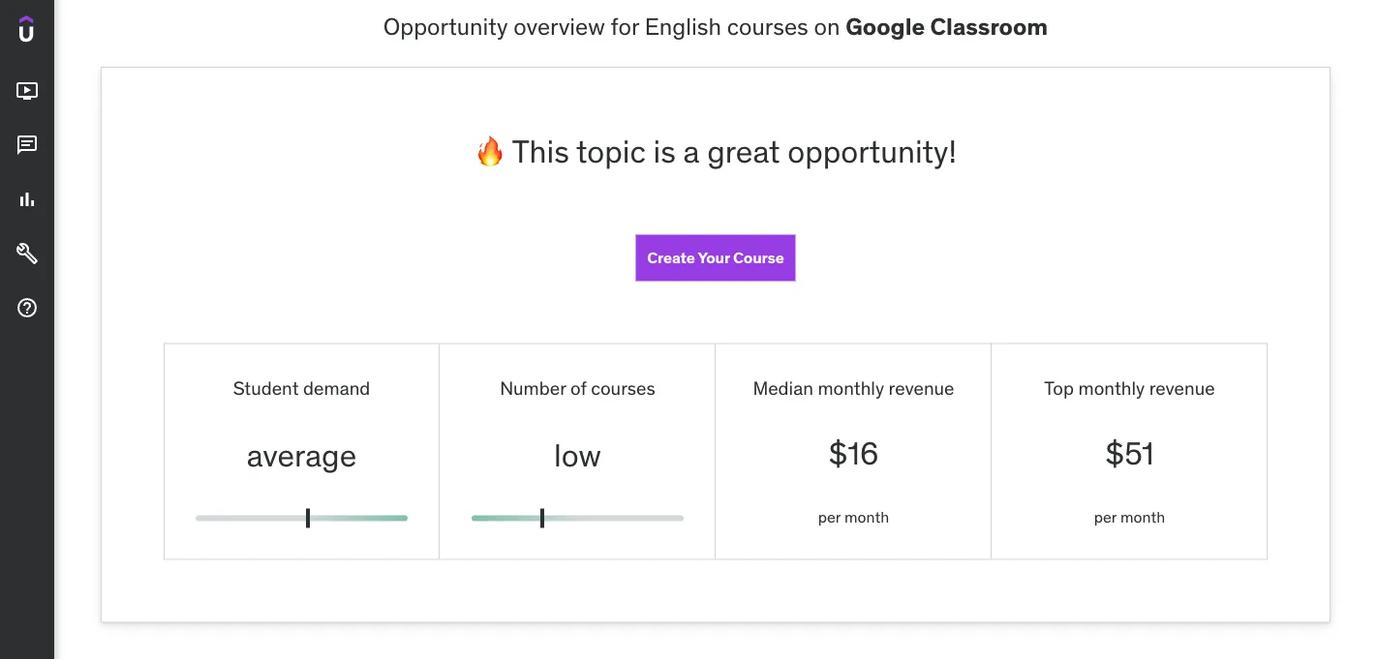 Task type: locate. For each thing, give the bounding box(es) containing it.
is left the based
[[786, 201, 795, 217]]

courses up (includes
[[727, 12, 809, 41]]

0 vertical spatial if
[[736, 114, 743, 130]]

including
[[920, 73, 970, 89]]

1 vertical spatial if
[[795, 252, 802, 268]]

monthly right top
[[1079, 377, 1145, 400]]

1 horizontal spatial we
[[932, 131, 948, 147]]

0 vertical spatial will
[[951, 131, 968, 147]]

1 horizontal spatial for
[[943, 201, 958, 217]]

monthly for $16
[[818, 377, 885, 400]]

demand
[[896, 201, 940, 217], [303, 377, 371, 400]]

display
[[757, 148, 795, 164]]

1 month from the left
[[845, 507, 890, 527]]

0 vertical spatial not
[[781, 114, 799, 130]]

courses
[[727, 12, 809, 41], [875, 114, 918, 130], [591, 377, 656, 400]]

not down diversity
[[736, 148, 754, 164]]

if inside revenue is based on student demand for a topic, how well a course addresses student needs, and how effectively a course is promoted. if any one of these factors is not met, revenue will be low.
[[795, 252, 802, 268]]

medium image
[[16, 80, 39, 103], [16, 134, 39, 157], [16, 188, 39, 211], [16, 242, 39, 266], [16, 297, 39, 320]]

2 vertical spatial course
[[892, 235, 928, 251]]

course up instructors'
[[893, 39, 930, 55]]

of up low.
[[850, 252, 861, 268]]

on right the based
[[834, 201, 848, 217]]

great
[[708, 132, 781, 170]]

and
[[865, 56, 886, 72], [775, 235, 795, 251]]

we left do at top right
[[746, 114, 761, 130]]

monthly up both
[[779, 39, 823, 55]]

1 vertical spatial on
[[834, 201, 848, 217]]

of inside revenue is based on student demand for a topic, how well a course addresses student needs, and how effectively a course is promoted. if any one of these factors is not met, revenue will be low.
[[850, 252, 861, 268]]

top monthly revenue
[[1045, 377, 1216, 400]]

and inside calculation median monthly revenue per course (includes both udemy's and instructors' share) over the last 3 months (not including the current month). if we do not have enough courses or a diversity of instructors represented, we will not display this metric.
[[865, 56, 886, 72]]

the
[[798, 73, 816, 89], [736, 90, 754, 106]]

months
[[852, 73, 893, 89]]

1 vertical spatial for
[[943, 201, 958, 217]]

0 horizontal spatial courses
[[591, 377, 656, 400]]

we right represented,
[[932, 131, 948, 147]]

0 vertical spatial of
[[785, 131, 795, 147]]

course
[[893, 39, 930, 55], [830, 218, 866, 234], [892, 235, 928, 251]]

2 horizontal spatial per
[[1095, 507, 1117, 527]]

per month for $16
[[819, 507, 890, 527]]

courses up low
[[591, 377, 656, 400]]

not right 'factors'
[[950, 252, 968, 268]]

this
[[512, 132, 570, 170]]

1 vertical spatial how
[[798, 235, 821, 251]]

month for $16
[[845, 507, 890, 527]]

1 horizontal spatial if
[[795, 252, 802, 268]]

the down both
[[798, 73, 816, 89]]

share)
[[736, 73, 769, 89]]

will down any
[[809, 269, 827, 285]]

of inside calculation median monthly revenue per course (includes both udemy's and instructors' share) over the last 3 months (not including the current month). if we do not have enough courses or a diversity of instructors represented, we will not display this metric.
[[785, 131, 795, 147]]

last
[[819, 73, 838, 89]]

of right number
[[571, 377, 587, 400]]

opportunity overview for english courses on google classroom
[[384, 12, 1049, 41]]

is
[[654, 132, 676, 170], [786, 201, 795, 217], [931, 235, 940, 251], [938, 252, 947, 268]]

🔥
[[475, 132, 506, 170]]

for
[[611, 12, 639, 41], [943, 201, 958, 217]]

opportunity
[[384, 12, 508, 41]]

met,
[[736, 269, 760, 285]]

enough
[[831, 114, 872, 130]]

opportunity!
[[788, 132, 957, 170]]

$51
[[1106, 434, 1155, 473]]

over
[[772, 73, 795, 89]]

per month down '$16' at the right of the page
[[819, 507, 890, 527]]

this
[[797, 148, 818, 164]]

demand right student
[[303, 377, 371, 400]]

per for $51
[[1095, 507, 1117, 527]]

1 horizontal spatial and
[[865, 56, 886, 72]]

0 horizontal spatial of
[[571, 377, 587, 400]]

revenue
[[826, 39, 869, 55], [763, 269, 807, 285], [889, 377, 955, 400], [1150, 377, 1216, 400]]

0 vertical spatial for
[[611, 12, 639, 41]]

1 vertical spatial of
[[850, 252, 861, 268]]

course up effectively
[[830, 218, 866, 234]]

current
[[756, 90, 796, 106]]

0 vertical spatial student
[[851, 201, 893, 217]]

how left the well
[[770, 218, 793, 234]]

1 horizontal spatial the
[[798, 73, 816, 89]]

the down share)
[[736, 90, 754, 106]]

0 horizontal spatial how
[[770, 218, 793, 234]]

on inside revenue is based on student demand for a topic, how well a course addresses student needs, and how effectively a course is promoted. if any one of these factors is not met, revenue will be low.
[[834, 201, 848, 217]]

1 vertical spatial will
[[809, 269, 827, 285]]

1 horizontal spatial per month
[[1095, 507, 1166, 527]]

courses inside calculation median monthly revenue per course (includes both udemy's and instructors' share) over the last 3 months (not including the current month). if we do not have enough courses or a diversity of instructors represented, we will not display this metric.
[[875, 114, 918, 130]]

udemy's
[[815, 56, 862, 72]]

0 horizontal spatial not
[[736, 148, 754, 164]]

0 horizontal spatial will
[[809, 269, 827, 285]]

revenue inside calculation median monthly revenue per course (includes both udemy's and instructors' share) over the last 3 months (not including the current month). if we do not have enough courses or a diversity of instructors represented, we will not display this metric.
[[826, 39, 869, 55]]

demand up the addresses at top right
[[896, 201, 940, 217]]

calculation median monthly revenue per course (includes both udemy's and instructors' share) over the last 3 months (not including the current month). if we do not have enough courses or a diversity of instructors represented, we will not display this metric.
[[736, 16, 970, 164]]

google
[[846, 12, 926, 41]]

0 horizontal spatial demand
[[303, 377, 371, 400]]

student demand
[[233, 377, 371, 400]]

we
[[746, 114, 761, 130], [932, 131, 948, 147]]

2 per month from the left
[[1095, 507, 1166, 527]]

1 per month from the left
[[819, 507, 890, 527]]

per month down $51
[[1095, 507, 1166, 527]]

diversity
[[736, 131, 782, 147]]

per down '$16' at the right of the page
[[819, 507, 841, 527]]

4 medium image from the top
[[16, 242, 39, 266]]

monthly up '$16' at the right of the page
[[818, 377, 885, 400]]

per
[[872, 39, 890, 55], [819, 507, 841, 527], [1095, 507, 1117, 527]]

2 vertical spatial not
[[950, 252, 968, 268]]

1 medium image from the top
[[16, 80, 39, 103]]

if inside calculation median monthly revenue per course (includes both udemy's and instructors' share) over the last 3 months (not including the current month). if we do not have enough courses or a diversity of instructors represented, we will not display this metric.
[[736, 114, 743, 130]]

2 horizontal spatial of
[[850, 252, 861, 268]]

how
[[770, 218, 793, 234], [798, 235, 821, 251]]

per down $51
[[1095, 507, 1117, 527]]

on up udemy's on the right top of the page
[[815, 12, 841, 41]]

1 vertical spatial courses
[[875, 114, 918, 130]]

0 horizontal spatial month
[[845, 507, 890, 527]]

needs,
[[736, 235, 772, 251]]

2 month from the left
[[1121, 507, 1166, 527]]

create
[[648, 248, 695, 268]]

english
[[645, 12, 722, 41]]

course up 'factors'
[[892, 235, 928, 251]]

for inside revenue is based on student demand for a topic, how well a course addresses student needs, and how effectively a course is promoted. if any one of these factors is not met, revenue will be low.
[[943, 201, 958, 217]]

0 vertical spatial courses
[[727, 12, 809, 41]]

effectively
[[824, 235, 879, 251]]

based
[[798, 201, 831, 217]]

on
[[815, 12, 841, 41], [834, 201, 848, 217]]

0 vertical spatial we
[[746, 114, 761, 130]]

student
[[851, 201, 893, 217], [928, 218, 970, 234]]

1 vertical spatial student
[[928, 218, 970, 234]]

top
[[1045, 377, 1075, 400]]

one
[[827, 252, 847, 268]]

2 horizontal spatial not
[[950, 252, 968, 268]]

per month
[[819, 507, 890, 527], [1095, 507, 1166, 527]]

0 vertical spatial the
[[798, 73, 816, 89]]

1 horizontal spatial not
[[781, 114, 799, 130]]

month
[[845, 507, 890, 527], [1121, 507, 1166, 527]]

month down '$16' at the right of the page
[[845, 507, 890, 527]]

0 vertical spatial course
[[893, 39, 930, 55]]

a inside calculation median monthly revenue per course (includes both udemy's and instructors' share) over the last 3 months (not including the current month). if we do not have enough courses or a diversity of instructors represented, we will not display this metric.
[[934, 114, 941, 130]]

a
[[934, 114, 941, 130], [684, 132, 700, 170], [961, 201, 967, 217], [820, 218, 827, 234], [882, 235, 889, 251]]

both
[[788, 56, 813, 72]]

monthly
[[779, 39, 823, 55], [818, 377, 885, 400], [1079, 377, 1145, 400]]

1 horizontal spatial of
[[785, 131, 795, 147]]

udemy image
[[19, 16, 108, 49]]

student up the addresses at top right
[[851, 201, 893, 217]]

not
[[781, 114, 799, 130], [736, 148, 754, 164], [950, 252, 968, 268]]

student up 'factors'
[[928, 218, 970, 234]]

0 vertical spatial and
[[865, 56, 886, 72]]

if left any
[[795, 252, 802, 268]]

1 horizontal spatial per
[[872, 39, 890, 55]]

0 vertical spatial demand
[[896, 201, 940, 217]]

month down $51
[[1121, 507, 1166, 527]]

do
[[764, 114, 778, 130]]

1 horizontal spatial will
[[951, 131, 968, 147]]

median
[[736, 39, 776, 55], [753, 377, 814, 400]]

0 horizontal spatial the
[[736, 90, 754, 106]]

(not
[[896, 73, 917, 89]]

per up months
[[872, 39, 890, 55]]

0 horizontal spatial student
[[851, 201, 893, 217]]

will inside revenue is based on student demand for a topic, how well a course addresses student needs, and how effectively a course is promoted. if any one of these factors is not met, revenue will be low.
[[809, 269, 827, 285]]

well
[[796, 218, 817, 234]]

if
[[736, 114, 743, 130], [795, 252, 802, 268]]

and up months
[[865, 56, 886, 72]]

how down the well
[[798, 235, 821, 251]]

monthly for $51
[[1079, 377, 1145, 400]]

if up diversity
[[736, 114, 743, 130]]

factors
[[897, 252, 935, 268]]

1 vertical spatial the
[[736, 90, 754, 106]]

of up display
[[785, 131, 795, 147]]

and up promoted.
[[775, 235, 795, 251]]

courses up represented,
[[875, 114, 918, 130]]

1 vertical spatial and
[[775, 235, 795, 251]]

0 horizontal spatial if
[[736, 114, 743, 130]]

not right do at top right
[[781, 114, 799, 130]]

0 horizontal spatial and
[[775, 235, 795, 251]]

of
[[785, 131, 795, 147], [850, 252, 861, 268], [571, 377, 587, 400]]

0 horizontal spatial per month
[[819, 507, 890, 527]]

average
[[247, 437, 357, 475]]

2 horizontal spatial courses
[[875, 114, 918, 130]]

1 horizontal spatial how
[[798, 235, 821, 251]]

represented,
[[860, 131, 929, 147]]

course
[[734, 248, 785, 268]]

promoted.
[[736, 252, 792, 268]]

1 horizontal spatial demand
[[896, 201, 940, 217]]

instructors
[[798, 131, 857, 147]]

will
[[951, 131, 968, 147], [809, 269, 827, 285]]

2 vertical spatial courses
[[591, 377, 656, 400]]

0 horizontal spatial per
[[819, 507, 841, 527]]

🔥 this topic is a great opportunity!
[[475, 132, 957, 170]]

1 horizontal spatial month
[[1121, 507, 1166, 527]]

0 vertical spatial median
[[736, 39, 776, 55]]

will down including
[[951, 131, 968, 147]]



Task type: vqa. For each thing, say whether or not it's contained in the screenshot.
The Categories dropdown button
no



Task type: describe. For each thing, give the bounding box(es) containing it.
low.
[[847, 269, 868, 285]]

number
[[500, 377, 566, 400]]

topic,
[[736, 218, 767, 234]]

is right 'factors'
[[938, 252, 947, 268]]

per for $16
[[819, 507, 841, 527]]

any
[[805, 252, 824, 268]]

3 medium image from the top
[[16, 188, 39, 211]]

$16
[[829, 434, 879, 473]]

course inside calculation median monthly revenue per course (includes both udemy's and instructors' share) over the last 3 months (not including the current month). if we do not have enough courses or a diversity of instructors represented, we will not display this metric.
[[893, 39, 930, 55]]

1 vertical spatial demand
[[303, 377, 371, 400]]

topic
[[577, 132, 646, 170]]

is up 'factors'
[[931, 235, 940, 251]]

month for $51
[[1121, 507, 1166, 527]]

revenue inside revenue is based on student demand for a topic, how well a course addresses student needs, and how effectively a course is promoted. if any one of these factors is not met, revenue will be low.
[[763, 269, 807, 285]]

per inside calculation median monthly revenue per course (includes both udemy's and instructors' share) over the last 3 months (not including the current month). if we do not have enough courses or a diversity of instructors represented, we will not display this metric.
[[872, 39, 890, 55]]

instructors'
[[889, 56, 950, 72]]

will inside calculation median monthly revenue per course (includes both udemy's and instructors' share) over the last 3 months (not including the current month). if we do not have enough courses or a diversity of instructors represented, we will not display this metric.
[[951, 131, 968, 147]]

0 horizontal spatial we
[[746, 114, 761, 130]]

monthly inside calculation median monthly revenue per course (includes both udemy's and instructors' share) over the last 3 months (not including the current month). if we do not have enough courses or a diversity of instructors represented, we will not display this metric.
[[779, 39, 823, 55]]

(includes
[[736, 56, 785, 72]]

revenue
[[736, 201, 783, 217]]

median inside calculation median monthly revenue per course (includes both udemy's and instructors' share) over the last 3 months (not including the current month). if we do not have enough courses or a diversity of instructors represented, we will not display this metric.
[[736, 39, 776, 55]]

2 medium image from the top
[[16, 134, 39, 157]]

addresses
[[869, 218, 925, 234]]

1 horizontal spatial courses
[[727, 12, 809, 41]]

1 vertical spatial not
[[736, 148, 754, 164]]

calculation
[[736, 16, 800, 32]]

classroom
[[931, 12, 1049, 41]]

2 vertical spatial of
[[571, 377, 587, 400]]

revenue is based on student demand for a topic, how well a course addresses student needs, and how effectively a course is promoted. if any one of these factors is not met, revenue will be low.
[[736, 201, 970, 285]]

overview
[[514, 12, 605, 41]]

1 vertical spatial we
[[932, 131, 948, 147]]

these
[[864, 252, 894, 268]]

create your course
[[648, 248, 785, 268]]

3
[[841, 73, 849, 89]]

or
[[920, 114, 931, 130]]

1 vertical spatial median
[[753, 377, 814, 400]]

demand inside revenue is based on student demand for a topic, how well a course addresses student needs, and how effectively a course is promoted. if any one of these factors is not met, revenue will be low.
[[896, 201, 940, 217]]

0 vertical spatial how
[[770, 218, 793, 234]]

per month for $51
[[1095, 507, 1166, 527]]

be
[[830, 269, 844, 285]]

0 horizontal spatial for
[[611, 12, 639, 41]]

low
[[554, 437, 602, 475]]

your
[[698, 248, 730, 268]]

metric.
[[820, 148, 858, 164]]

is right topic
[[654, 132, 676, 170]]

create your course link
[[636, 235, 796, 282]]

student
[[233, 377, 299, 400]]

0 vertical spatial on
[[815, 12, 841, 41]]

month).
[[799, 90, 840, 106]]

not inside revenue is based on student demand for a topic, how well a course addresses student needs, and how effectively a course is promoted. if any one of these factors is not met, revenue will be low.
[[950, 252, 968, 268]]

number of courses
[[500, 377, 656, 400]]

and inside revenue is based on student demand for a topic, how well a course addresses student needs, and how effectively a course is promoted. if any one of these factors is not met, revenue will be low.
[[775, 235, 795, 251]]

have
[[802, 114, 828, 130]]

1 vertical spatial course
[[830, 218, 866, 234]]

1 horizontal spatial student
[[928, 218, 970, 234]]

median monthly revenue
[[753, 377, 955, 400]]

5 medium image from the top
[[16, 297, 39, 320]]



